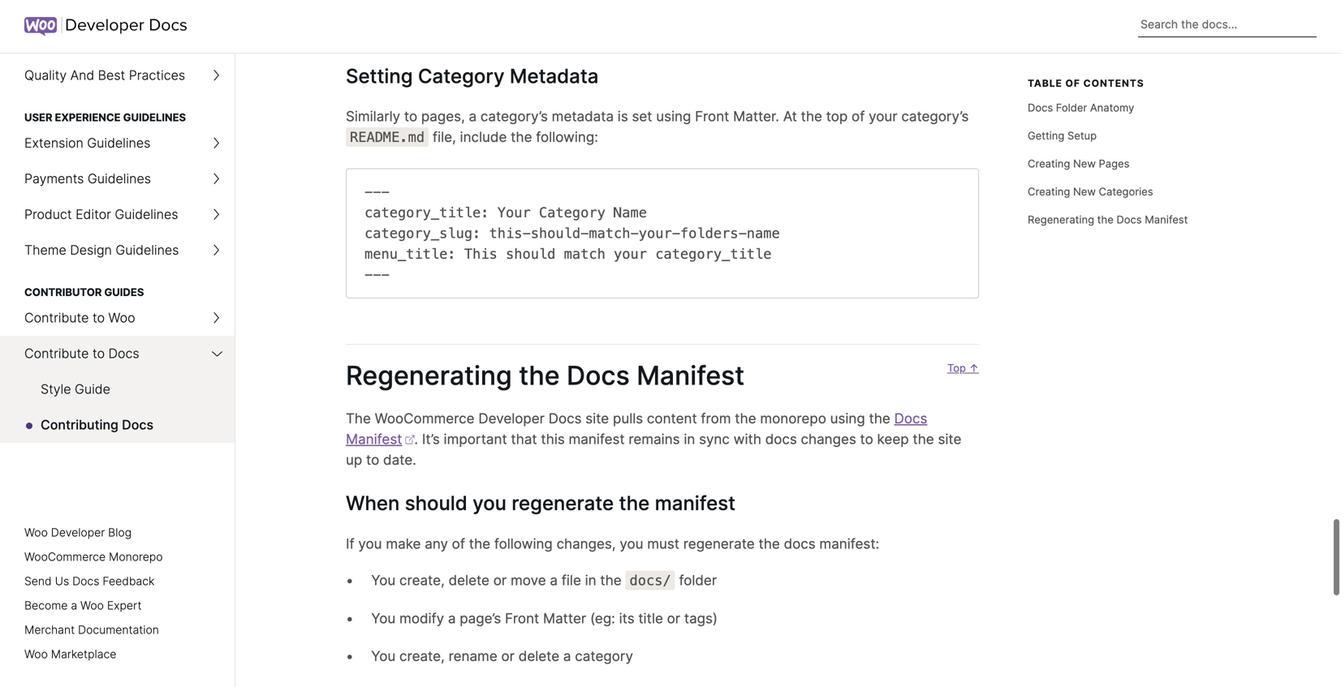 Task type: vqa. For each thing, say whether or not it's contained in the screenshot.
Unlock our potential
no



Task type: locate. For each thing, give the bounding box(es) containing it.
to up guide
[[93, 346, 105, 362]]

new inside the creating new pages link
[[1074, 157, 1096, 170]]

regenerating
[[1028, 213, 1095, 226], [346, 353, 512, 384]]

product
[[24, 207, 72, 223]]

your-
[[639, 218, 681, 234]]

2 horizontal spatial manifest
[[1145, 213, 1189, 226]]

top
[[827, 101, 848, 117]]

-
[[365, 177, 373, 193], [373, 177, 381, 193], [381, 177, 390, 193], [365, 260, 373, 276], [373, 260, 381, 276], [381, 260, 390, 276]]

woocommerce up it's
[[375, 403, 475, 420]]

guidelines
[[123, 111, 186, 124], [87, 135, 151, 151], [88, 171, 151, 187], [115, 207, 178, 223], [116, 242, 179, 258]]

0 horizontal spatial site
[[586, 403, 609, 420]]

guide
[[75, 382, 110, 398]]

contributing docs
[[41, 417, 154, 433]]

1 vertical spatial delete
[[519, 641, 560, 658]]

regenerating for the left regenerating the docs manifest link
[[346, 353, 512, 384]]

0 vertical spatial of
[[1066, 78, 1081, 89]]

0 vertical spatial new
[[1074, 157, 1096, 170]]

new
[[1074, 157, 1096, 170], [1074, 185, 1096, 198]]

0 vertical spatial delete
[[449, 565, 490, 582]]

keep
[[878, 424, 909, 441]]

of right any
[[452, 529, 465, 545]]

file,
[[433, 121, 456, 138]]

1 vertical spatial your
[[614, 239, 647, 255]]

creating for creating new pages
[[1028, 157, 1071, 170]]

manifest inside . it's important that this manifest remains in sync with docs changes to keep the site up to date.
[[569, 424, 625, 441]]

of right the top
[[852, 101, 865, 117]]

monorepo
[[109, 551, 163, 564]]

0 vertical spatial should
[[506, 239, 556, 255]]

guidelines down "extension guidelines" link
[[88, 171, 151, 187]]

us
[[55, 575, 69, 589]]

guidelines for editor
[[115, 207, 178, 223]]

creating new pages
[[1028, 157, 1130, 170]]

None search field
[[1139, 12, 1317, 37]]

or right rename
[[502, 641, 515, 658]]

docs up keep
[[895, 403, 928, 420]]

security
[[24, 32, 74, 48]]

merchant documentation link
[[24, 624, 159, 638]]

0 vertical spatial create,
[[400, 565, 445, 582]]

1 horizontal spatial of
[[852, 101, 865, 117]]

0 vertical spatial your
[[869, 101, 898, 117]]

user experience guidelines link
[[0, 93, 235, 125]]

0 horizontal spatial delete
[[449, 565, 490, 582]]

user
[[24, 111, 52, 124]]

woo down guides
[[108, 310, 135, 326]]

woo up merchant documentation link on the bottom left of page
[[80, 599, 104, 613]]

creating down creating new pages
[[1028, 185, 1071, 198]]

the up keep
[[869, 403, 891, 420]]

0 horizontal spatial should
[[405, 485, 468, 509]]

manifest down "the woocommerce developer docs site pulls content from the monorepo using the" at bottom
[[569, 424, 625, 441]]

1 horizontal spatial category's
[[902, 101, 969, 117]]

setup
[[1068, 129, 1097, 142]]

1 vertical spatial regenerating the docs manifest link
[[318, 353, 745, 384]]

docs/
[[630, 566, 671, 582]]

woocommerce up us
[[24, 551, 106, 564]]

regenerate up folder
[[684, 529, 755, 545]]

2 horizontal spatial of
[[1066, 78, 1081, 89]]

2 vertical spatial of
[[452, 529, 465, 545]]

2 you from the top
[[371, 603, 396, 620]]

0 horizontal spatial in
[[585, 565, 597, 582]]

1 vertical spatial new
[[1074, 185, 1096, 198]]

you create, delete or move a file in the docs/ folder
[[371, 565, 717, 582]]

to for woo
[[93, 310, 105, 326]]

0 horizontal spatial regenerating
[[346, 353, 512, 384]]

0 vertical spatial using
[[656, 101, 691, 117]]

you left must
[[620, 529, 644, 545]]

0 vertical spatial category
[[418, 57, 505, 81]]

delete down you modify a page's front matter (eg: its title or tags)
[[519, 641, 560, 658]]

monorepo
[[761, 403, 827, 420]]

main menu element
[[0, 0, 236, 688]]

1 create, from the top
[[400, 565, 445, 582]]

style guide link
[[0, 372, 235, 408]]

quality
[[24, 67, 67, 83]]

top
[[948, 355, 966, 368]]

1 creating from the top
[[1028, 157, 1071, 170]]

a left page's
[[448, 603, 456, 620]]

guidelines up contributor guides link
[[116, 242, 179, 258]]

regenerating the docs manifest link
[[1028, 206, 1264, 234], [318, 353, 745, 384]]

at
[[784, 101, 797, 117]]

new inside creating new categories link
[[1074, 185, 1096, 198]]

documentation
[[78, 624, 159, 638]]

docs inside 'link'
[[1028, 101, 1054, 114]]

1 vertical spatial you
[[371, 603, 396, 620]]

guidelines inside product editor guidelines link
[[115, 207, 178, 223]]

or right title on the left
[[667, 603, 681, 620]]

1 vertical spatial category
[[539, 197, 606, 214]]

2 create, from the top
[[400, 641, 445, 658]]

the up this
[[519, 353, 560, 384]]

regenerating inside table of contents element
[[1028, 213, 1095, 226]]

the right at
[[801, 101, 823, 117]]

0 vertical spatial contribute
[[24, 310, 89, 326]]

1 vertical spatial manifest
[[655, 485, 736, 509]]

manifest inside docs manifest
[[346, 424, 402, 441]]

new down setup
[[1074, 157, 1096, 170]]

make
[[386, 529, 421, 545]]

1 vertical spatial should
[[405, 485, 468, 509]]

delete up page's
[[449, 565, 490, 582]]

important
[[444, 424, 507, 441]]

manifest up content
[[637, 353, 745, 384]]

contribute up style
[[24, 346, 89, 362]]

woo marketplace link
[[24, 648, 116, 662]]

contribute to docs
[[24, 346, 139, 362]]

or for file
[[494, 565, 507, 582]]

creating down getting
[[1028, 157, 1071, 170]]

docs up this
[[549, 403, 582, 420]]

0 horizontal spatial front
[[505, 603, 539, 620]]

site down top ↑ link
[[938, 424, 962, 441]]

2 new from the top
[[1074, 185, 1096, 198]]

docs down table
[[1028, 101, 1054, 114]]

1 horizontal spatial using
[[831, 403, 866, 420]]

0 horizontal spatial of
[[452, 529, 465, 545]]

1 vertical spatial creating
[[1028, 185, 1071, 198]]

setting category metadata
[[346, 57, 599, 81]]

0 horizontal spatial your
[[614, 239, 647, 255]]

regenerate
[[512, 485, 614, 509], [684, 529, 755, 545]]

woocommerce monorepo link
[[24, 551, 163, 564]]

page's
[[460, 603, 501, 620]]

category_slug:
[[365, 218, 481, 234]]

regenerate up the changes,
[[512, 485, 614, 509]]

1 horizontal spatial regenerating
[[1028, 213, 1095, 226]]

1 horizontal spatial regenerate
[[684, 529, 755, 545]]

2 contribute from the top
[[24, 346, 89, 362]]

experience
[[55, 111, 121, 124]]

become a woo expert
[[24, 599, 142, 613]]

regenerating the docs manifest up this
[[346, 353, 745, 384]]

1 vertical spatial in
[[585, 565, 597, 582]]

1 horizontal spatial manifest
[[655, 485, 736, 509]]

1 category's from the left
[[481, 101, 548, 117]]

1 horizontal spatial regenerating the docs manifest link
[[1028, 206, 1264, 234]]

similarly to pages, a category's metadata is set using front matter. at the top of your category's readme.md file, include the following:
[[346, 101, 969, 138]]

you up the following
[[473, 485, 507, 509]]

docs left manifest:
[[784, 529, 816, 545]]

matter
[[543, 603, 587, 620]]

0 vertical spatial manifest
[[569, 424, 625, 441]]

remains
[[629, 424, 680, 441]]

best
[[98, 67, 125, 83]]

front left matter.
[[695, 101, 730, 117]]

1 vertical spatial of
[[852, 101, 865, 117]]

in inside . it's important that this manifest remains in sync with docs changes to keep the site up to date.
[[684, 424, 695, 441]]

docs down monorepo
[[766, 424, 797, 441]]

0 vertical spatial regenerating the docs manifest
[[1028, 213, 1189, 226]]

2 vertical spatial you
[[371, 641, 396, 658]]

create, up modify
[[400, 565, 445, 582]]

category inside --- category_title: your category name category_slug: this-should-match-your-folders-name menu_title: this should match your category_title ---
[[539, 197, 606, 214]]

the left manifest:
[[759, 529, 780, 545]]

2 category's from the left
[[902, 101, 969, 117]]

search search field
[[1139, 12, 1317, 37]]

guidelines inside theme design guidelines link
[[116, 242, 179, 258]]

front down move
[[505, 603, 539, 620]]

1 vertical spatial site
[[938, 424, 962, 441]]

the up the 'with' at the right bottom of the page
[[735, 403, 757, 420]]

1 horizontal spatial manifest
[[637, 353, 745, 384]]

0 horizontal spatial regenerating the docs manifest link
[[318, 353, 745, 384]]

woocommerce inside main menu element
[[24, 551, 106, 564]]

practices
[[129, 67, 185, 83]]

1 vertical spatial contribute
[[24, 346, 89, 362]]

0 horizontal spatial category
[[418, 57, 505, 81]]

to up readme.md
[[404, 101, 418, 117]]

manifest down creating new categories link
[[1145, 213, 1189, 226]]

guidelines down payments guidelines link
[[115, 207, 178, 223]]

manifest down the the
[[346, 424, 402, 441]]

1 vertical spatial regenerating
[[346, 353, 512, 384]]

1 vertical spatial regenerate
[[684, 529, 755, 545]]

0 vertical spatial in
[[684, 424, 695, 441]]

guidelines down practices
[[123, 111, 186, 124]]

the woocommerce developer docs site pulls content from the monorepo using the
[[346, 403, 895, 420]]

you right if
[[359, 529, 382, 545]]

using right set
[[656, 101, 691, 117]]

0 horizontal spatial manifest
[[569, 424, 625, 441]]

or for category
[[502, 641, 515, 658]]

0 horizontal spatial manifest
[[346, 424, 402, 441]]

1 horizontal spatial regenerating the docs manifest
[[1028, 213, 1189, 226]]

1 horizontal spatial in
[[684, 424, 695, 441]]

3 you from the top
[[371, 641, 396, 658]]

pages,
[[421, 101, 465, 117]]

pulls
[[613, 403, 643, 420]]

site left pulls
[[586, 403, 609, 420]]

developer inside main menu element
[[51, 526, 105, 540]]

become
[[24, 599, 68, 613]]

developer up woocommerce monorepo link
[[51, 526, 105, 540]]

your down match-
[[614, 239, 647, 255]]

manifest up must
[[655, 485, 736, 509]]

0 vertical spatial manifest
[[1145, 213, 1189, 226]]

0 vertical spatial developer
[[479, 403, 545, 420]]

docs folder anatomy link
[[1028, 94, 1264, 122]]

should down this-
[[506, 239, 556, 255]]

if you make any of the following changes, you must regenerate the docs manifest:
[[346, 529, 880, 545]]

developer up that
[[479, 403, 545, 420]]

to inside similarly to pages, a category's metadata is set using front matter. at the top of your category's readme.md file, include the following:
[[404, 101, 418, 117]]

1 contribute from the top
[[24, 310, 89, 326]]

0 vertical spatial site
[[586, 403, 609, 420]]

delete
[[449, 565, 490, 582], [519, 641, 560, 658]]

1 vertical spatial create,
[[400, 641, 445, 658]]

0 horizontal spatial regenerating the docs manifest
[[346, 353, 745, 384]]

1 vertical spatial using
[[831, 403, 866, 420]]

that
[[511, 424, 537, 441]]

0 horizontal spatial category's
[[481, 101, 548, 117]]

site inside . it's important that this manifest remains in sync with docs changes to keep the site up to date.
[[938, 424, 962, 441]]

1 horizontal spatial should
[[506, 239, 556, 255]]

0 horizontal spatial developer
[[51, 526, 105, 540]]

is
[[618, 101, 628, 117]]

2 vertical spatial manifest
[[346, 424, 402, 441]]

2 vertical spatial or
[[502, 641, 515, 658]]

1 horizontal spatial category
[[539, 197, 606, 214]]

to
[[404, 101, 418, 117], [93, 310, 105, 326], [93, 346, 105, 362], [861, 424, 874, 441], [366, 445, 380, 462]]

a right become
[[71, 599, 77, 613]]

the inside . it's important that this manifest remains in sync with docs changes to keep the site up to date.
[[913, 424, 935, 441]]

1 vertical spatial docs
[[784, 529, 816, 545]]

0 vertical spatial docs
[[766, 424, 797, 441]]

or left move
[[494, 565, 507, 582]]

a left category
[[564, 641, 571, 658]]

category up pages,
[[418, 57, 505, 81]]

manifest
[[569, 424, 625, 441], [655, 485, 736, 509]]

creating
[[1028, 157, 1071, 170], [1028, 185, 1071, 198]]

1 vertical spatial manifest
[[637, 353, 745, 384]]

table of contents element
[[1028, 78, 1264, 234]]

1 horizontal spatial your
[[869, 101, 898, 117]]

file
[[562, 565, 581, 582]]

1 horizontal spatial developer
[[479, 403, 545, 420]]

your
[[498, 197, 531, 214]]

1 horizontal spatial front
[[695, 101, 730, 117]]

create, down modify
[[400, 641, 445, 658]]

0 vertical spatial regenerating the docs manifest link
[[1028, 206, 1264, 234]]

1 you from the top
[[371, 565, 396, 582]]

following:
[[536, 121, 598, 138]]

to for docs
[[93, 346, 105, 362]]

the inside table of contents element
[[1098, 213, 1114, 226]]

move
[[511, 565, 546, 582]]

regenerating the docs manifest
[[1028, 213, 1189, 226], [346, 353, 745, 384]]

getting
[[1028, 129, 1065, 142]]

0 vertical spatial woocommerce
[[375, 403, 475, 420]]

regenerating the docs manifest link up that
[[318, 353, 745, 384]]

1 vertical spatial front
[[505, 603, 539, 620]]

manifest for this
[[569, 424, 625, 441]]

0 vertical spatial regenerating
[[1028, 213, 1095, 226]]

new down creating new pages
[[1074, 185, 1096, 198]]

using up changes
[[831, 403, 866, 420]]

a up include
[[469, 101, 477, 117]]

security link
[[0, 22, 235, 58]]

feedback
[[103, 575, 155, 589]]

any
[[425, 529, 448, 545]]

developer
[[479, 403, 545, 420], [51, 526, 105, 540]]

1 vertical spatial woocommerce
[[24, 551, 106, 564]]

0 vertical spatial creating
[[1028, 157, 1071, 170]]

category
[[575, 641, 633, 658]]

menu_title:
[[365, 239, 456, 255]]

creating for creating new categories
[[1028, 185, 1071, 198]]

guidelines inside payments guidelines link
[[88, 171, 151, 187]]

guidelines down user experience guidelines
[[87, 135, 151, 151]]

guidelines inside user experience guidelines link
[[123, 111, 186, 124]]

0 vertical spatial you
[[371, 565, 396, 582]]

regenerating up it's
[[346, 353, 512, 384]]

of up folder
[[1066, 78, 1081, 89]]

blog
[[108, 526, 132, 540]]

0 horizontal spatial using
[[656, 101, 691, 117]]

2 creating from the top
[[1028, 185, 1071, 198]]

contribute down contributor
[[24, 310, 89, 326]]

contributing
[[41, 417, 119, 433]]

category up 'should-' in the left of the page
[[539, 197, 606, 214]]

1 vertical spatial developer
[[51, 526, 105, 540]]

1 new from the top
[[1074, 157, 1096, 170]]

the right keep
[[913, 424, 935, 441]]

regenerating down creating new categories at top right
[[1028, 213, 1095, 226]]

in for sync
[[684, 424, 695, 441]]

regenerating the docs manifest link down categories at the top right of page
[[1028, 206, 1264, 234]]

in left sync
[[684, 424, 695, 441]]

0 vertical spatial regenerate
[[512, 485, 614, 509]]

contributing docs link
[[0, 408, 235, 443]]

the down creating new categories at top right
[[1098, 213, 1114, 226]]

your right the top
[[869, 101, 898, 117]]

to down contributor guides
[[93, 310, 105, 326]]

0 vertical spatial front
[[695, 101, 730, 117]]

should up any
[[405, 485, 468, 509]]

0 horizontal spatial woocommerce
[[24, 551, 106, 564]]

in right the file
[[585, 565, 597, 582]]

regenerating the docs manifest down creating new categories at top right
[[1028, 213, 1189, 226]]

you create, rename or delete a category
[[371, 641, 633, 658]]

getting setup
[[1028, 129, 1097, 142]]

0 vertical spatial or
[[494, 565, 507, 582]]

when should you regenerate the manifest
[[346, 485, 736, 509]]

1 horizontal spatial site
[[938, 424, 962, 441]]



Task type: describe. For each thing, give the bounding box(es) containing it.
woo down "merchant"
[[24, 648, 48, 662]]

top ↑
[[948, 355, 980, 368]]

you for you create, delete or move a file in the docs/ folder
[[371, 565, 396, 582]]

you for you modify a page's front matter (eg: its title or tags)
[[371, 603, 396, 620]]

content
[[647, 403, 697, 420]]

getting setup link
[[1028, 122, 1264, 150]]

. it's important that this manifest remains in sync with docs changes to keep the site up to date.
[[346, 424, 962, 462]]

0 horizontal spatial you
[[359, 529, 382, 545]]

woo marketplace
[[24, 648, 116, 662]]

1 vertical spatial or
[[667, 603, 681, 620]]

table
[[1028, 78, 1063, 89]]

manifest for the
[[655, 485, 736, 509]]

folder
[[1057, 101, 1088, 114]]

creating new pages link
[[1028, 150, 1264, 178]]

contributor
[[24, 286, 102, 299]]

its
[[619, 603, 635, 620]]

changes,
[[557, 529, 616, 545]]

design
[[70, 242, 112, 258]]

regenerating for top regenerating the docs manifest link
[[1028, 213, 1095, 226]]

a left the file
[[550, 565, 558, 582]]

docs inside . it's important that this manifest remains in sync with docs changes to keep the site up to date.
[[766, 424, 797, 441]]

payments guidelines
[[24, 171, 151, 187]]

docs down style guide link
[[122, 417, 154, 433]]

date.
[[383, 445, 417, 462]]

sync
[[699, 424, 730, 441]]

regenerating the docs manifest inside table of contents element
[[1028, 213, 1189, 226]]

metadata
[[510, 57, 599, 81]]

your inside --- category_title: your category name category_slug: this-should-match-your-folders-name menu_title: this should match your category_title ---
[[614, 239, 647, 255]]

metadata
[[552, 101, 614, 117]]

contribute to woo
[[24, 310, 135, 326]]

you for you create, rename or delete a category
[[371, 641, 396, 658]]

payments guidelines link
[[0, 161, 235, 197]]

(eg:
[[590, 603, 616, 620]]

product editor guidelines
[[24, 207, 178, 223]]

payments
[[24, 171, 84, 187]]

contribute to woo link
[[0, 301, 235, 336]]

include
[[460, 121, 507, 138]]

to for pages,
[[404, 101, 418, 117]]

this
[[541, 424, 565, 441]]

new for categories
[[1074, 185, 1096, 198]]

the
[[346, 403, 371, 420]]

pages
[[1099, 157, 1130, 170]]

should-
[[531, 218, 589, 234]]

create, for delete
[[400, 565, 445, 582]]

modify
[[400, 603, 444, 620]]

of inside similarly to pages, a category's metadata is set using front matter. at the top of your category's readme.md file, include the following:
[[852, 101, 865, 117]]

docs folder anatomy
[[1028, 101, 1135, 114]]

tags)
[[685, 603, 718, 620]]

match-
[[589, 218, 639, 234]]

↑
[[969, 355, 980, 368]]

docs inside docs manifest
[[895, 403, 928, 420]]

a inside main menu element
[[71, 599, 77, 613]]

matter.
[[734, 101, 780, 117]]

2 horizontal spatial you
[[620, 529, 644, 545]]

contributor guides
[[24, 286, 144, 299]]

up
[[346, 445, 362, 462]]

contribute to docs link
[[0, 336, 235, 372]]

title
[[639, 603, 663, 620]]

manifest:
[[820, 529, 880, 545]]

categories
[[1099, 185, 1154, 198]]

the up the 'if you make any of the following changes, you must regenerate the docs manifest:'
[[619, 485, 650, 509]]

front inside similarly to pages, a category's metadata is set using front matter. at the top of your category's readme.md file, include the following:
[[695, 101, 730, 117]]

creating new categories
[[1028, 185, 1154, 198]]

a inside similarly to pages, a category's metadata is set using front matter. at the top of your category's readme.md file, include the following:
[[469, 101, 477, 117]]

docs manifest link
[[346, 403, 928, 441]]

category_title:
[[365, 197, 489, 214]]

manifest inside table of contents element
[[1145, 213, 1189, 226]]

style guide
[[41, 382, 110, 398]]

top ↑ link
[[939, 353, 980, 401]]

in for the
[[585, 565, 597, 582]]

product editor guidelines link
[[0, 197, 235, 233]]

user experience guidelines
[[24, 111, 186, 124]]

docs up "the woocommerce developer docs site pulls content from the monorepo using the" at bottom
[[567, 353, 630, 384]]

quality and best practices link
[[0, 58, 235, 93]]

send us docs feedback link
[[24, 575, 155, 589]]

woo up send
[[24, 526, 48, 540]]

contribute for contribute to docs
[[24, 346, 89, 362]]

woo developer blog link
[[24, 526, 132, 540]]

send
[[24, 575, 52, 589]]

anatomy
[[1091, 101, 1135, 114]]

name
[[614, 197, 647, 214]]

readme.md
[[350, 122, 425, 138]]

to left keep
[[861, 424, 874, 441]]

table of contents
[[1028, 78, 1145, 89]]

1 vertical spatial regenerating the docs manifest
[[346, 353, 745, 384]]

docs down categories at the top right of page
[[1117, 213, 1142, 226]]

and
[[70, 67, 94, 83]]

this
[[464, 239, 498, 255]]

contents
[[1084, 78, 1145, 89]]

docs right us
[[72, 575, 99, 589]]

the right any
[[469, 529, 491, 545]]

should inside --- category_title: your category name category_slug: this-should-match-your-folders-name menu_title: this should match your category_title ---
[[506, 239, 556, 255]]

if
[[346, 529, 355, 545]]

woo developer blog
[[24, 526, 132, 540]]

extension guidelines link
[[0, 125, 235, 161]]

extension
[[24, 135, 83, 151]]

name
[[747, 218, 780, 234]]

1 horizontal spatial delete
[[519, 641, 560, 658]]

must
[[648, 529, 680, 545]]

the right include
[[511, 121, 532, 138]]

1 horizontal spatial you
[[473, 485, 507, 509]]

when
[[346, 485, 400, 509]]

guidelines inside "extension guidelines" link
[[87, 135, 151, 151]]

category_title
[[656, 239, 772, 255]]

using inside similarly to pages, a category's metadata is set using front matter. at the top of your category's readme.md file, include the following:
[[656, 101, 691, 117]]

to right up
[[366, 445, 380, 462]]

this-
[[489, 218, 531, 234]]

docs down contribute to woo link
[[108, 346, 139, 362]]

creating new categories link
[[1028, 178, 1264, 206]]

1 horizontal spatial woocommerce
[[375, 403, 475, 420]]

create, for rename
[[400, 641, 445, 658]]

guidelines for experience
[[123, 111, 186, 124]]

setting
[[346, 57, 413, 81]]

similarly
[[346, 101, 401, 117]]

merchant
[[24, 624, 75, 638]]

your inside similarly to pages, a category's metadata is set using front matter. at the top of your category's readme.md file, include the following:
[[869, 101, 898, 117]]

become a woo expert link
[[24, 599, 142, 613]]

new for pages
[[1074, 157, 1096, 170]]

following
[[495, 529, 553, 545]]

contribute for contribute to woo
[[24, 310, 89, 326]]

it's
[[422, 424, 440, 441]]

guidelines for design
[[116, 242, 179, 258]]

you modify a page's front matter (eg: its title or tags)
[[371, 603, 718, 620]]

docs manifest
[[346, 403, 928, 441]]

folders-
[[681, 218, 747, 234]]

the down the 'if you make any of the following changes, you must regenerate the docs manifest:'
[[601, 565, 622, 582]]

0 horizontal spatial regenerate
[[512, 485, 614, 509]]



